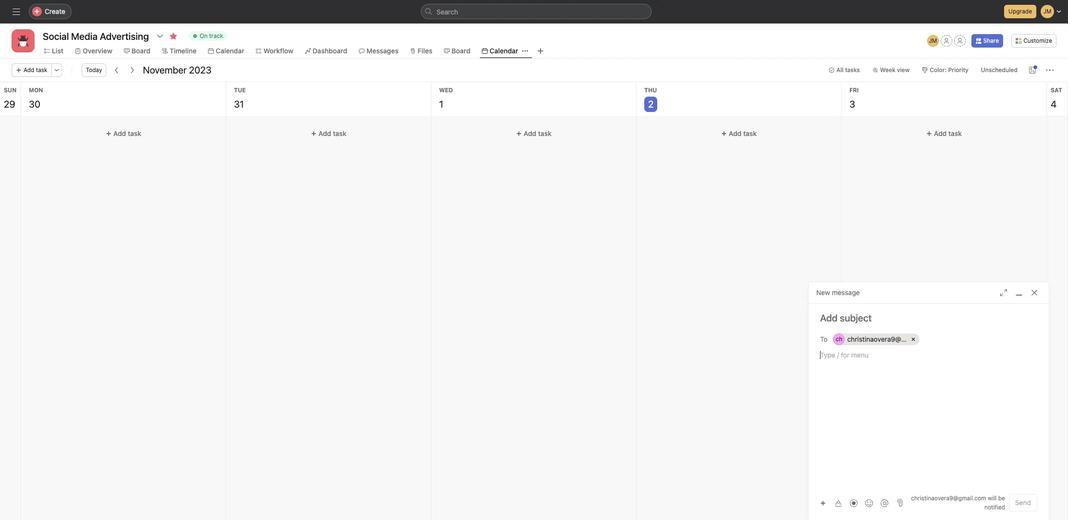 Task type: describe. For each thing, give the bounding box(es) containing it.
3
[[850, 99, 856, 110]]

sun
[[4, 87, 17, 94]]

christinaovera9@gmail.com row
[[834, 334, 1036, 348]]

week view button
[[869, 63, 915, 77]]

wed 1
[[440, 87, 453, 110]]

timeline
[[170, 47, 197, 55]]

tue
[[234, 87, 246, 94]]

1 calendar from the left
[[216, 47, 244, 55]]

ch
[[836, 336, 843, 343]]

thu
[[645, 87, 658, 94]]

31
[[234, 99, 244, 110]]

be
[[999, 495, 1006, 502]]

customize button
[[1012, 34, 1057, 48]]

tue 31
[[234, 87, 246, 110]]

send
[[1016, 499, 1032, 507]]

messages
[[367, 47, 399, 55]]

all tasks
[[837, 66, 861, 74]]

2 board from the left
[[452, 47, 471, 55]]

workflow
[[264, 47, 294, 55]]

sat
[[1052, 87, 1063, 94]]

list link
[[44, 46, 63, 56]]

thu 2
[[645, 87, 658, 110]]

Search tasks, projects, and more text field
[[421, 4, 652, 19]]

workflow link
[[256, 46, 294, 56]]

all
[[837, 66, 844, 74]]

november 2023
[[143, 64, 212, 75]]

christinaovera9@gmail.com cell
[[834, 334, 934, 345]]

formatting image
[[835, 499, 843, 507]]

will
[[989, 495, 997, 502]]

1 board from the left
[[132, 47, 151, 55]]

christinaovera9@gmail.com will be notified
[[912, 495, 1006, 511]]

2
[[649, 99, 654, 110]]

minimize image
[[1016, 289, 1024, 297]]

add tab image
[[537, 47, 545, 55]]

to
[[821, 335, 828, 343]]

color: priority
[[931, 66, 969, 74]]

send button
[[1010, 494, 1038, 512]]

insert an object image
[[821, 500, 827, 506]]

unscheduled button
[[977, 63, 1023, 77]]

fri
[[850, 87, 859, 94]]

overview link
[[75, 46, 112, 56]]

all tasks button
[[825, 63, 865, 77]]

2 calendar link from the left
[[482, 46, 519, 56]]

upgrade button
[[1005, 5, 1037, 18]]

2023
[[189, 64, 212, 75]]

unscheduled
[[982, 66, 1018, 74]]

mon
[[29, 87, 43, 94]]

create
[[45, 7, 65, 15]]

toolbar inside dialog
[[817, 496, 894, 510]]

on track button
[[184, 29, 231, 43]]

mon 30
[[29, 87, 43, 110]]

emoji image
[[866, 499, 874, 507]]

view
[[898, 66, 910, 74]]

create button
[[29, 4, 72, 19]]

more actions image
[[54, 67, 59, 73]]

november
[[143, 64, 187, 75]]

show options image
[[156, 32, 164, 40]]

expand popout to full screen image
[[1001, 289, 1008, 297]]

timeline link
[[162, 46, 197, 56]]



Task type: locate. For each thing, give the bounding box(es) containing it.
christinaovera9@gmail.com for christinaovera9@gmail.com will be notified
[[912, 495, 987, 502]]

jm
[[930, 37, 938, 44]]

2 calendar from the left
[[490, 47, 519, 55]]

share button
[[972, 34, 1004, 48]]

tasks
[[846, 66, 861, 74]]

list
[[52, 47, 63, 55]]

dialog
[[809, 282, 1050, 520]]

on track
[[200, 32, 223, 39]]

previous week image
[[113, 66, 121, 74]]

0 vertical spatial christinaovera9@gmail.com
[[848, 335, 934, 343]]

today button
[[82, 63, 106, 77]]

sun 29
[[4, 87, 17, 110]]

today
[[86, 66, 102, 74]]

None text field
[[40, 27, 151, 45]]

messages link
[[359, 46, 399, 56]]

color: priority button
[[919, 63, 974, 77]]

jm button
[[928, 35, 939, 47]]

more actions image
[[1047, 66, 1055, 74]]

files
[[418, 47, 433, 55]]

week view
[[881, 66, 910, 74]]

calendar down track
[[216, 47, 244, 55]]

wed
[[440, 87, 453, 94]]

Add subject text field
[[809, 312, 1050, 325]]

christinaovera9@gmail.com left will
[[912, 495, 987, 502]]

close image
[[1031, 289, 1039, 297]]

christinaovera9@gmail.com down add subject text box
[[848, 335, 934, 343]]

task
[[36, 66, 47, 74], [128, 129, 141, 138], [333, 129, 347, 138], [539, 129, 552, 138], [744, 129, 757, 138], [949, 129, 963, 138]]

new message
[[817, 289, 860, 297]]

bug image
[[17, 35, 29, 47]]

on
[[200, 32, 208, 39]]

29
[[4, 99, 15, 110]]

2 board link from the left
[[444, 46, 471, 56]]

board link up next week image
[[124, 46, 151, 56]]

dashboard
[[313, 47, 348, 55]]

christinaovera9@gmail.com
[[848, 335, 934, 343], [912, 495, 987, 502]]

1 horizontal spatial board link
[[444, 46, 471, 56]]

board link right files
[[444, 46, 471, 56]]

calendar link down track
[[208, 46, 244, 56]]

1 horizontal spatial calendar
[[490, 47, 519, 55]]

board up next week image
[[132, 47, 151, 55]]

overview
[[83, 47, 112, 55]]

save options image
[[1030, 66, 1037, 74]]

board link
[[124, 46, 151, 56], [444, 46, 471, 56]]

color:
[[931, 66, 947, 74]]

calendar link
[[208, 46, 244, 56], [482, 46, 519, 56]]

fri 3
[[850, 87, 859, 110]]

customize
[[1024, 37, 1053, 44]]

dialog containing new message
[[809, 282, 1050, 520]]

0 horizontal spatial board
[[132, 47, 151, 55]]

4
[[1052, 99, 1058, 110]]

1 horizontal spatial board
[[452, 47, 471, 55]]

record a video image
[[851, 499, 858, 507]]

track
[[209, 32, 223, 39]]

christinaovera9@gmail.com inside cell
[[848, 335, 934, 343]]

add task
[[24, 66, 47, 74], [113, 129, 141, 138], [319, 129, 347, 138], [524, 129, 552, 138], [729, 129, 757, 138], [935, 129, 963, 138]]

board
[[132, 47, 151, 55], [452, 47, 471, 55]]

1 horizontal spatial calendar link
[[482, 46, 519, 56]]

sat 4
[[1052, 87, 1063, 110]]

christinaovera9@gmail.com for christinaovera9@gmail.com
[[848, 335, 934, 343]]

at mention image
[[881, 499, 889, 507]]

dashboard link
[[305, 46, 348, 56]]

1
[[440, 99, 444, 110]]

files link
[[410, 46, 433, 56]]

priority
[[949, 66, 969, 74]]

add
[[24, 66, 34, 74], [113, 129, 126, 138], [319, 129, 331, 138], [524, 129, 537, 138], [729, 129, 742, 138], [935, 129, 947, 138]]

1 board link from the left
[[124, 46, 151, 56]]

calendar left tab actions icon
[[490, 47, 519, 55]]

calendar link left tab actions icon
[[482, 46, 519, 56]]

0 horizontal spatial board link
[[124, 46, 151, 56]]

christinaovera9@gmail.com inside "christinaovera9@gmail.com will be notified"
[[912, 495, 987, 502]]

0 horizontal spatial calendar link
[[208, 46, 244, 56]]

add task button
[[12, 63, 52, 77], [25, 125, 222, 142], [230, 125, 427, 142], [436, 125, 633, 142], [641, 125, 838, 142], [846, 125, 1043, 142]]

calendar
[[216, 47, 244, 55], [490, 47, 519, 55]]

remove from starred image
[[170, 32, 177, 40]]

notified
[[985, 504, 1006, 511]]

upgrade
[[1009, 8, 1033, 15]]

0 horizontal spatial calendar
[[216, 47, 244, 55]]

tab actions image
[[523, 48, 528, 54]]

toolbar
[[817, 496, 894, 510]]

share
[[984, 37, 1000, 44]]

30
[[29, 99, 40, 110]]

expand sidebar image
[[13, 8, 20, 15]]

board right files
[[452, 47, 471, 55]]

week
[[881, 66, 896, 74]]

next week image
[[129, 66, 136, 74]]

1 calendar link from the left
[[208, 46, 244, 56]]

1 vertical spatial christinaovera9@gmail.com
[[912, 495, 987, 502]]



Task type: vqa. For each thing, say whether or not it's contained in the screenshot.
list item
no



